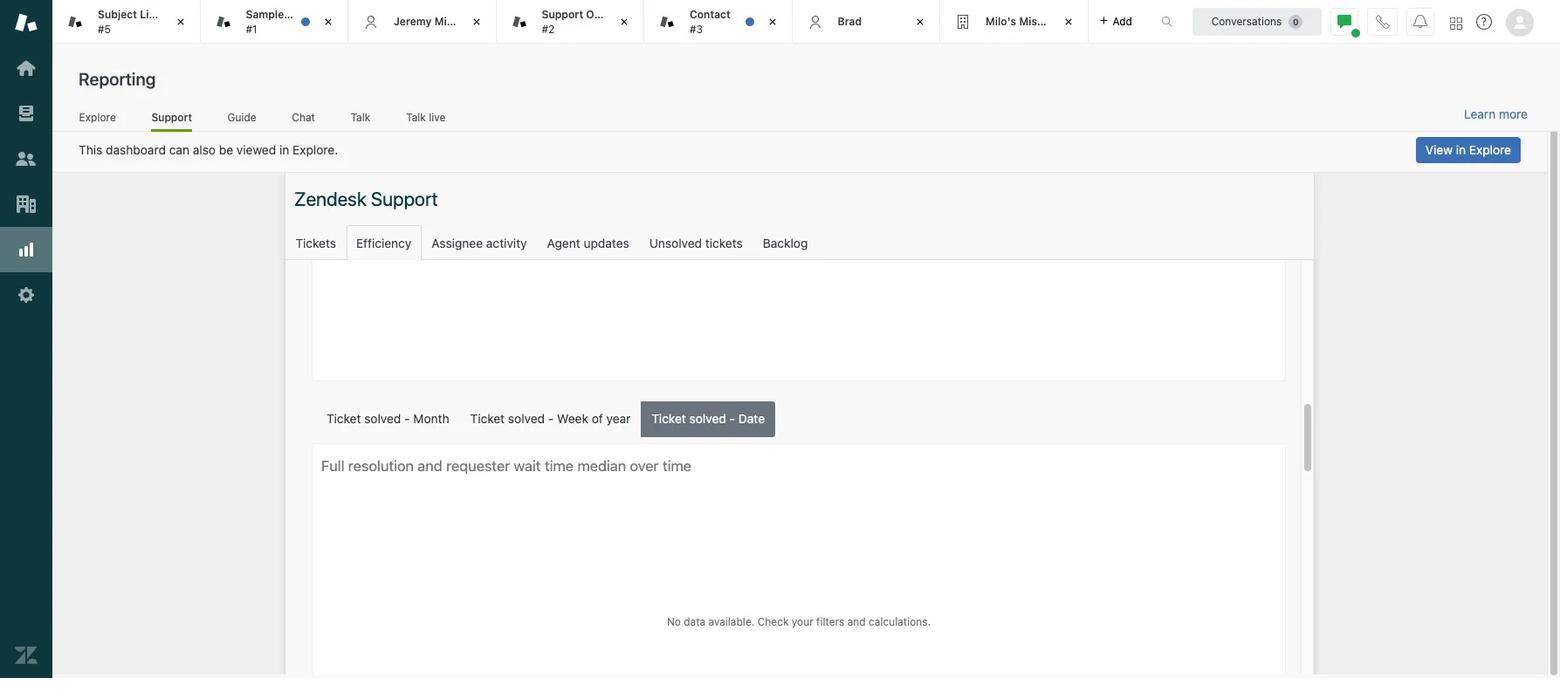 Task type: vqa. For each thing, say whether or not it's contained in the screenshot.
the guide
yes



Task type: describe. For each thing, give the bounding box(es) containing it.
#1
[[246, 22, 257, 35]]

zendesk products image
[[1450, 17, 1462, 29]]

jeremy
[[394, 15, 432, 28]]

miller
[[434, 15, 463, 28]]

organizations image
[[15, 193, 38, 216]]

dashboard
[[106, 142, 166, 157]]

#2
[[542, 22, 555, 35]]

4 tab from the left
[[940, 0, 1088, 44]]

add button
[[1088, 0, 1143, 43]]

3 close image from the left
[[615, 13, 633, 31]]

outreach
[[586, 8, 634, 21]]

more
[[1499, 107, 1528, 121]]

conversations
[[1211, 14, 1282, 28]]

guide
[[227, 111, 256, 124]]

contact #3
[[690, 8, 731, 35]]

admin image
[[15, 284, 38, 306]]

support for support outreach #2
[[542, 8, 583, 21]]

explore inside button
[[1469, 142, 1511, 157]]

close image inside #1 tab
[[320, 13, 337, 31]]

talk for talk
[[351, 111, 370, 124]]

1 in from the left
[[279, 142, 289, 157]]

explore.
[[293, 142, 338, 157]]

#5
[[98, 22, 111, 35]]

tab containing support outreach
[[496, 0, 644, 44]]

support link
[[151, 111, 192, 132]]

chat link
[[292, 111, 315, 129]]

tab containing contact
[[644, 0, 792, 44]]

notifications image
[[1413, 14, 1427, 28]]

can
[[169, 142, 189, 157]]

views image
[[15, 102, 38, 125]]

this
[[79, 142, 102, 157]]

contact
[[690, 8, 731, 21]]

button displays agent's chat status as online. image
[[1337, 14, 1351, 28]]

4 close image from the left
[[763, 13, 781, 31]]

reporting
[[79, 69, 156, 89]]

support outreach #2
[[542, 8, 634, 35]]



Task type: locate. For each thing, give the bounding box(es) containing it.
close image left #3
[[615, 13, 633, 31]]

1 close image from the left
[[172, 13, 189, 31]]

5 close image from the left
[[911, 13, 929, 31]]

zendesk image
[[15, 644, 38, 667]]

reporting image
[[15, 238, 38, 261]]

0 horizontal spatial in
[[279, 142, 289, 157]]

view in explore button
[[1416, 137, 1521, 163]]

#3
[[690, 22, 703, 35]]

support for support
[[151, 111, 192, 124]]

explore up "this"
[[79, 111, 116, 124]]

0 vertical spatial explore
[[79, 111, 116, 124]]

be
[[219, 142, 233, 157]]

live
[[429, 111, 446, 124]]

1 vertical spatial explore
[[1469, 142, 1511, 157]]

in inside button
[[1456, 142, 1466, 157]]

add
[[1113, 14, 1132, 28]]

explore down learn more link
[[1469, 142, 1511, 157]]

get started image
[[15, 57, 38, 79]]

support up '#2'
[[542, 8, 583, 21]]

this dashboard can also be viewed in explore.
[[79, 142, 338, 157]]

2 tab from the left
[[496, 0, 644, 44]]

1 horizontal spatial explore
[[1469, 142, 1511, 157]]

support inside support outreach #2
[[542, 8, 583, 21]]

chat
[[292, 111, 315, 124]]

conversations button
[[1193, 7, 1322, 35]]

2 in from the left
[[1456, 142, 1466, 157]]

talk live link
[[406, 111, 446, 129]]

1 tab from the left
[[52, 0, 200, 44]]

learn more
[[1464, 107, 1528, 121]]

close image
[[172, 13, 189, 31], [320, 13, 337, 31], [615, 13, 633, 31], [763, 13, 781, 31], [911, 13, 929, 31], [1059, 13, 1077, 31]]

explore
[[79, 111, 116, 124], [1469, 142, 1511, 157]]

guide link
[[227, 111, 257, 129]]

main element
[[0, 0, 52, 678]]

viewed
[[237, 142, 276, 157]]

talk right chat
[[351, 111, 370, 124]]

1 vertical spatial support
[[151, 111, 192, 124]]

jeremy miller tab
[[348, 0, 496, 44]]

close image right line
[[172, 13, 189, 31]]

1 horizontal spatial in
[[1456, 142, 1466, 157]]

jeremy miller
[[394, 15, 463, 28]]

tab
[[52, 0, 200, 44], [496, 0, 644, 44], [644, 0, 792, 44], [940, 0, 1088, 44]]

3 tab from the left
[[644, 0, 792, 44]]

close image right contact #3
[[763, 13, 781, 31]]

0 horizontal spatial explore
[[79, 111, 116, 124]]

in right view
[[1456, 142, 1466, 157]]

brad
[[838, 15, 862, 28]]

customers image
[[15, 148, 38, 170]]

talk for talk live
[[406, 111, 426, 124]]

explore link
[[79, 111, 116, 129]]

talk inside "link"
[[351, 111, 370, 124]]

zendesk support image
[[15, 11, 38, 34]]

subject line #5
[[98, 8, 161, 35]]

talk
[[351, 111, 370, 124], [406, 111, 426, 124]]

1 talk from the left
[[351, 111, 370, 124]]

view in explore
[[1426, 142, 1511, 157]]

support
[[542, 8, 583, 21], [151, 111, 192, 124]]

2 close image from the left
[[320, 13, 337, 31]]

close image
[[468, 13, 485, 31]]

tabs tab list
[[52, 0, 1143, 44]]

close image left add popup button
[[1059, 13, 1077, 31]]

also
[[193, 142, 216, 157]]

support up can
[[151, 111, 192, 124]]

talk link
[[350, 111, 371, 129]]

learn
[[1464, 107, 1496, 121]]

0 horizontal spatial talk
[[351, 111, 370, 124]]

brad tab
[[792, 0, 940, 44]]

#1 tab
[[200, 0, 348, 44]]

learn more link
[[1464, 107, 1528, 122]]

tab containing subject line
[[52, 0, 200, 44]]

subject
[[98, 8, 137, 21]]

6 close image from the left
[[1059, 13, 1077, 31]]

0 vertical spatial support
[[542, 8, 583, 21]]

talk left live
[[406, 111, 426, 124]]

1 horizontal spatial talk
[[406, 111, 426, 124]]

close image right #1
[[320, 13, 337, 31]]

get help image
[[1476, 14, 1492, 30]]

line
[[140, 8, 161, 21]]

close image right brad
[[911, 13, 929, 31]]

2 talk from the left
[[406, 111, 426, 124]]

0 horizontal spatial support
[[151, 111, 192, 124]]

close image inside 'brad' tab
[[911, 13, 929, 31]]

in right the viewed
[[279, 142, 289, 157]]

view
[[1426, 142, 1453, 157]]

1 horizontal spatial support
[[542, 8, 583, 21]]

talk live
[[406, 111, 446, 124]]

in
[[279, 142, 289, 157], [1456, 142, 1466, 157]]



